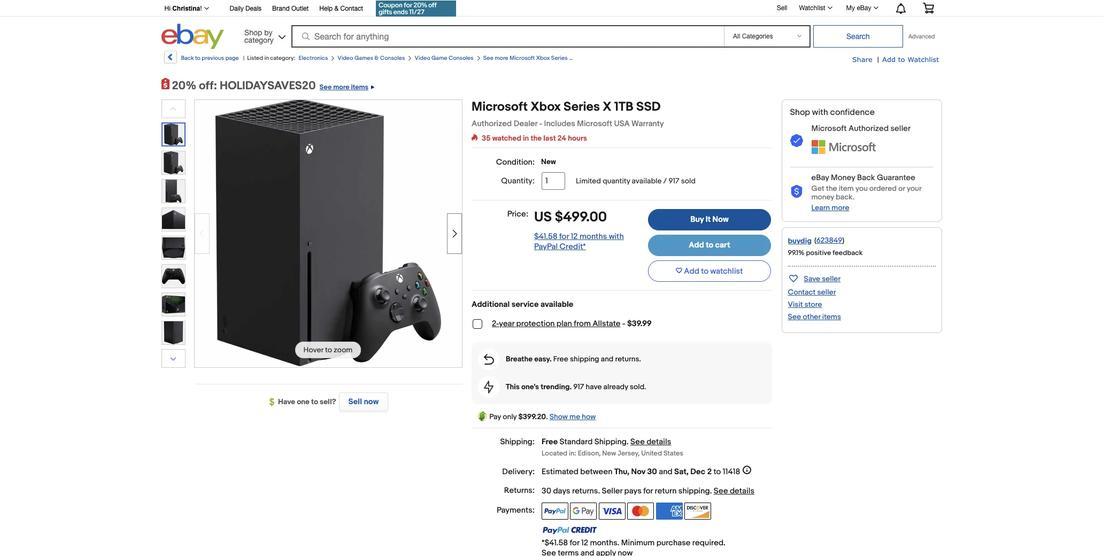 Task type: locate. For each thing, give the bounding box(es) containing it.
located
[[542, 460, 568, 468]]

1tb up usa
[[614, 110, 634, 125]]

buy it now
[[691, 225, 729, 235]]

show me how button
[[550, 421, 596, 432]]

picture 5 of 10 image
[[162, 247, 185, 270]]

in for watched
[[523, 144, 529, 154]]

category
[[244, 36, 274, 44]]

0 horizontal spatial more
[[333, 94, 350, 102]]

1 horizontal spatial more
[[495, 55, 509, 62]]

seller inside "button"
[[822, 285, 841, 294]]

seller for contact seller visit store see other items
[[818, 298, 836, 307]]

. left seller
[[598, 497, 600, 507]]

0 horizontal spatial 30
[[542, 497, 551, 507]]

share | add to watchlist
[[852, 55, 939, 64]]

2-year protection plan from allstate button
[[491, 329, 652, 340]]

in inside us $499.00 main content
[[523, 144, 529, 154]]

none submit inside shop by category banner
[[813, 25, 903, 48]]

1 vertical spatial x
[[603, 110, 612, 125]]

sell for sell now
[[348, 408, 362, 418]]

0 vertical spatial watchlist
[[799, 4, 826, 12]]

details up united
[[647, 448, 671, 458]]

0 horizontal spatial shop
[[244, 28, 262, 37]]

positive
[[806, 259, 831, 268]]

picture 4 of 10 image
[[162, 219, 185, 242]]

to
[[195, 55, 200, 62], [898, 55, 905, 64], [706, 251, 714, 261], [701, 277, 709, 287], [714, 477, 721, 488]]

with left confidence
[[812, 118, 828, 128]]

picture 7 of 10 image
[[162, 304, 185, 327]]

dollar sign image
[[270, 409, 278, 417]]

0 vertical spatial 1tb
[[574, 55, 583, 62]]

30 right nov
[[647, 477, 657, 488]]

already
[[604, 393, 628, 402]]

delivery:
[[502, 477, 535, 488]]

visa image
[[599, 513, 626, 530]]

. left show
[[546, 423, 548, 432]]

1 vertical spatial shop
[[790, 118, 810, 128]]

to inside back to previous page link
[[195, 55, 200, 62]]

us
[[534, 220, 552, 236]]

add down the add to cart link
[[684, 277, 700, 287]]

free inside free standard shipping . see details located in: edison, new jersey, united states
[[542, 448, 558, 458]]

1 horizontal spatial 30
[[647, 477, 657, 488]]

picture 6 of 10 image
[[162, 275, 185, 298]]

1 vertical spatial items
[[822, 323, 841, 332]]

1 vertical spatial new
[[602, 460, 616, 468]]

see down search for anything text box
[[483, 55, 494, 62]]

ebay up get
[[812, 183, 829, 194]]

to right "2"
[[714, 477, 721, 488]]

see more items link
[[316, 90, 374, 104]]

in:
[[569, 460, 577, 468]]

have
[[586, 393, 602, 402]]

and
[[601, 365, 614, 374], [659, 477, 673, 488]]

items right "other"
[[822, 323, 841, 332]]

1 vertical spatial and
[[659, 477, 673, 488]]

1 horizontal spatial &
[[375, 55, 379, 62]]

1 game from the left
[[432, 55, 448, 62]]

1 horizontal spatial new
[[602, 460, 616, 468]]

0 vertical spatial in
[[264, 55, 269, 62]]

$41.58
[[534, 242, 558, 252]]

0 horizontal spatial for
[[559, 242, 569, 252]]

trending.
[[541, 393, 572, 402]]

1 horizontal spatial with
[[812, 118, 828, 128]]

2 vertical spatial add
[[684, 277, 700, 287]]

0 vertical spatial ebay
[[857, 4, 872, 12]]

seller down save seller
[[818, 298, 836, 307]]

1 horizontal spatial available
[[632, 187, 662, 196]]

1 horizontal spatial contact
[[788, 298, 816, 307]]

picture 8 of 10 image
[[162, 332, 185, 355]]

0 vertical spatial 30
[[647, 477, 657, 488]]

contact right "help"
[[340, 5, 363, 12]]

with details__icon image left breathe
[[484, 365, 494, 375]]

shop
[[244, 28, 262, 37], [790, 118, 810, 128]]

electronics link
[[299, 55, 328, 62]]

from
[[574, 329, 591, 340]]

0 vertical spatial back
[[181, 55, 194, 62]]

0 horizontal spatial items
[[351, 94, 369, 102]]

discover image
[[685, 513, 711, 530]]

standard
[[560, 448, 593, 458]]

video down get an extra 20% off image
[[415, 55, 430, 62]]

save seller button
[[788, 283, 841, 295]]

2 vertical spatial seller
[[818, 298, 836, 307]]

new inside free standard shipping . see details located in: edison, new jersey, united states
[[602, 460, 616, 468]]

add for add to cart
[[689, 251, 704, 261]]

free right the easy.
[[553, 365, 568, 374]]

1 vertical spatial sell
[[348, 408, 362, 418]]

watchlist right sell link
[[799, 4, 826, 12]]

account navigation
[[159, 0, 942, 18]]

0 vertical spatial details
[[647, 448, 671, 458]]

advanced link
[[903, 26, 941, 47]]

1 vertical spatial details
[[730, 497, 755, 507]]

0 horizontal spatial back
[[181, 55, 194, 62]]

items down games
[[351, 94, 369, 102]]

shop left by at the left top of the page
[[244, 28, 262, 37]]

money
[[812, 203, 834, 212]]

1 vertical spatial series
[[564, 110, 600, 125]]

to inside share | add to watchlist
[[898, 55, 905, 64]]

with details__icon image down shop with confidence
[[790, 145, 803, 159]]

shop left confidence
[[790, 118, 810, 128]]

hours
[[568, 144, 587, 154]]

watchlist
[[711, 277, 743, 287]]

1 horizontal spatial authorized
[[849, 134, 889, 144]]

sell for sell
[[777, 4, 788, 12]]

series inside microsoft xbox series x 1tb ssd authorized dealer - includes microsoft usa warranty
[[564, 110, 600, 125]]

0 vertical spatial for
[[559, 242, 569, 252]]

authorized up 35
[[472, 129, 512, 140]]

series down shop by category banner
[[551, 55, 568, 62]]

1 vertical spatial xbox
[[531, 110, 561, 125]]

picture 2 of 10 image
[[162, 162, 185, 185]]

picture 3 of 10 image
[[162, 190, 185, 213]]

and left the returns.
[[601, 365, 614, 374]]

to for cart
[[706, 251, 714, 261]]

video games & consoles link
[[338, 55, 405, 62]]

0 horizontal spatial &
[[335, 5, 339, 12]]

in down dealer
[[523, 144, 529, 154]]

3 video from the left
[[584, 55, 600, 62]]

0 vertical spatial the
[[531, 144, 542, 154]]

. up jersey,
[[627, 448, 629, 458]]

contact up visit store link
[[788, 298, 816, 307]]

previous
[[202, 55, 224, 62]]

with inside "$41.58 for 12 months with paypal credit*"
[[609, 242, 624, 252]]

x down shop by category banner
[[569, 55, 573, 62]]

to left cart
[[706, 251, 714, 261]]

2 consoles from the left
[[449, 55, 474, 62]]

see details link down 11418
[[714, 497, 755, 507]]

0 horizontal spatial |
[[243, 55, 245, 62]]

items inside see more items link
[[351, 94, 369, 102]]

0 vertical spatial available
[[632, 187, 662, 196]]

1 horizontal spatial back
[[857, 183, 875, 194]]

back left previous
[[181, 55, 194, 62]]

0 horizontal spatial video
[[338, 55, 353, 62]]

1 vertical spatial see details link
[[714, 497, 755, 507]]

0 vertical spatial and
[[601, 365, 614, 374]]

the left last
[[531, 144, 542, 154]]

buy
[[691, 225, 704, 235]]

more inside "ebay money back guarantee get the item you ordered or your money back. learn more"
[[832, 214, 850, 223]]

video for video game consoles
[[415, 55, 430, 62]]

now
[[364, 408, 379, 418]]

0 horizontal spatial consoles
[[380, 55, 405, 62]]

1 vertical spatial contact
[[788, 298, 816, 307]]

available right the quantity
[[632, 187, 662, 196]]

days
[[553, 497, 571, 507]]

0 vertical spatial with
[[812, 118, 828, 128]]

shop by category
[[244, 28, 274, 44]]

0 vertical spatial see details link
[[631, 448, 671, 458]]

1 vertical spatial seller
[[822, 285, 841, 294]]

. for returns
[[598, 497, 600, 507]]

new down the shipping
[[602, 460, 616, 468]]

0 horizontal spatial contact
[[340, 5, 363, 12]]

. inside free standard shipping . see details located in: edison, new jersey, united states
[[627, 448, 629, 458]]

35
[[482, 144, 491, 154]]

sell left now
[[348, 408, 362, 418]]

add right share
[[883, 55, 896, 64]]

see details link up united
[[631, 448, 671, 458]]

1 vertical spatial 30
[[542, 497, 551, 507]]

1 horizontal spatial the
[[826, 195, 837, 204]]

0 horizontal spatial x
[[569, 55, 573, 62]]

1tb down shop by category banner
[[574, 55, 583, 62]]

returns.
[[615, 365, 641, 374]]

for inside "$41.58 for 12 months with paypal credit*"
[[559, 242, 569, 252]]

the inside "ebay money back guarantee get the item you ordered or your money back. learn more"
[[826, 195, 837, 204]]

seller up guarantee
[[891, 134, 911, 144]]

the inside us $499.00 main content
[[531, 144, 542, 154]]

new
[[541, 168, 556, 177], [602, 460, 616, 468]]

with details__icon image left get
[[790, 196, 803, 209]]

1 horizontal spatial in
[[523, 144, 529, 154]]

1 horizontal spatial shop
[[790, 118, 810, 128]]

back up you
[[857, 183, 875, 194]]

1 horizontal spatial shipping
[[679, 497, 710, 507]]

available up 2-year protection plan from allstate
[[541, 310, 573, 320]]

| right share button
[[878, 55, 879, 64]]

add to cart link
[[648, 246, 771, 267]]

0 vertical spatial contact
[[340, 5, 363, 12]]

add
[[883, 55, 896, 64], [689, 251, 704, 261], [684, 277, 700, 287]]

for left 12
[[559, 242, 569, 252]]

1tb
[[574, 55, 583, 62], [614, 110, 634, 125]]

watchlist down "advanced"
[[908, 55, 939, 64]]

hi
[[164, 5, 171, 12]]

allstate
[[593, 329, 621, 340]]

0 vertical spatial more
[[495, 55, 509, 62]]

shipping down dec
[[679, 497, 710, 507]]

0 vertical spatial new
[[541, 168, 556, 177]]

ebay inside "ebay money back guarantee get the item you ordered or your money back. learn more"
[[812, 183, 829, 194]]

-
[[539, 129, 542, 140]]

1 vertical spatial for
[[644, 497, 653, 507]]

watched
[[492, 144, 521, 154]]

| left listed
[[243, 55, 245, 62]]

cart
[[715, 251, 730, 261]]

1 consoles from the left
[[380, 55, 405, 62]]

2 video from the left
[[415, 55, 430, 62]]

1 video from the left
[[338, 55, 353, 62]]

0 horizontal spatial available
[[541, 310, 573, 320]]

& right games
[[375, 55, 379, 62]]

daily
[[230, 5, 244, 12]]

off:
[[199, 90, 217, 104]]

xbox down shop by category banner
[[536, 55, 550, 62]]

available for additional service available
[[541, 310, 573, 320]]

0 horizontal spatial game
[[432, 55, 448, 62]]

to inside add to watchlist button
[[701, 277, 709, 287]]

price:
[[507, 220, 528, 230]]

0 horizontal spatial and
[[601, 365, 614, 374]]

video left the console...
[[584, 55, 600, 62]]

1 vertical spatial add
[[689, 251, 704, 261]]

with details__icon image
[[790, 145, 803, 159], [790, 196, 803, 209], [484, 365, 494, 375], [484, 392, 494, 404]]

jersey,
[[618, 460, 640, 468]]

0 vertical spatial shop
[[244, 28, 262, 37]]

consoles
[[380, 55, 405, 62], [449, 55, 474, 62]]

1 vertical spatial available
[[541, 310, 573, 320]]

breathe easy. free shipping and returns.
[[506, 365, 641, 374]]

& right "help"
[[335, 5, 339, 12]]

0 horizontal spatial ebay
[[812, 183, 829, 194]]

game
[[432, 55, 448, 62], [601, 55, 617, 62]]

paypal
[[534, 252, 558, 263]]

new up "quantity:" text field
[[541, 168, 556, 177]]

2 horizontal spatial video
[[584, 55, 600, 62]]

for
[[559, 242, 569, 252], [644, 497, 653, 507]]

united
[[641, 460, 662, 468]]

2 horizontal spatial more
[[832, 214, 850, 223]]

0 horizontal spatial with
[[609, 242, 624, 252]]

us $499.00 main content
[[472, 110, 772, 556]]

to down advanced link
[[898, 55, 905, 64]]

shipping up 917
[[570, 365, 599, 374]]

0 vertical spatial items
[[351, 94, 369, 102]]

watchlist inside "watchlist" link
[[799, 4, 826, 12]]

to left watchlist
[[701, 277, 709, 287]]

0 vertical spatial &
[[335, 5, 339, 12]]

with right "months"
[[609, 242, 624, 252]]

1 horizontal spatial ebay
[[857, 4, 872, 12]]

visit store link
[[788, 311, 822, 320]]

return
[[655, 497, 677, 507]]

0 vertical spatial x
[[569, 55, 573, 62]]

video left games
[[338, 55, 353, 62]]

1 vertical spatial free
[[542, 448, 558, 458]]

brand outlet
[[272, 5, 309, 12]]

series up includes
[[564, 110, 600, 125]]

free standard shipping . see details located in: edison, new jersey, united states
[[542, 448, 684, 468]]

ebay right my
[[857, 4, 872, 12]]

see down visit
[[788, 323, 801, 332]]

1 vertical spatial with
[[609, 242, 624, 252]]

video game consoles link
[[415, 55, 474, 62]]

now
[[713, 225, 729, 235]]

items
[[351, 94, 369, 102], [822, 323, 841, 332]]

available for limited quantity available
[[632, 187, 662, 196]]

your shopping cart image
[[922, 3, 935, 13]]

1 horizontal spatial items
[[822, 323, 841, 332]]

seller right save in the right bottom of the page
[[822, 285, 841, 294]]

1 horizontal spatial watchlist
[[908, 55, 939, 64]]

microsoft down search for anything text box
[[510, 55, 535, 62]]

get an extra 20% off image
[[376, 1, 456, 17]]

None submit
[[813, 25, 903, 48]]

more inside see more items link
[[333, 94, 350, 102]]

0 horizontal spatial authorized
[[472, 129, 512, 140]]

with
[[812, 118, 828, 128], [609, 242, 624, 252]]

0 vertical spatial series
[[551, 55, 568, 62]]

paypal image
[[542, 513, 569, 530]]

consoles right games
[[380, 55, 405, 62]]

help & contact link
[[319, 3, 363, 15]]

for right the "pays" at the bottom right of the page
[[644, 497, 653, 507]]

the right get
[[826, 195, 837, 204]]

to inside the add to cart link
[[706, 251, 714, 261]]

microsoft authorized seller
[[812, 134, 911, 144]]

free up located
[[542, 448, 558, 458]]

or
[[899, 195, 905, 204]]

see up jersey,
[[631, 448, 645, 458]]

advanced
[[909, 33, 935, 40]]

1tb inside microsoft xbox series x 1tb ssd authorized dealer - includes microsoft usa warranty
[[614, 110, 634, 125]]

additional service available
[[472, 310, 573, 320]]

1 horizontal spatial game
[[601, 55, 617, 62]]

learn
[[812, 214, 830, 223]]

1 vertical spatial the
[[826, 195, 837, 204]]

authorized down confidence
[[849, 134, 889, 144]]

picture 1 of 10 image
[[162, 134, 184, 156]]

0 horizontal spatial the
[[531, 144, 542, 154]]

shop inside shop by category
[[244, 28, 262, 37]]

. down "2"
[[710, 497, 712, 507]]

available
[[632, 187, 662, 196], [541, 310, 573, 320]]

add down buy on the top right of the page
[[689, 251, 704, 261]]

x left ssd at the right top of the page
[[603, 110, 612, 125]]

seller for save seller
[[822, 285, 841, 294]]

add for add to watchlist
[[684, 277, 700, 287]]

help
[[319, 5, 333, 12]]

1 horizontal spatial see details link
[[714, 497, 755, 507]]

games
[[355, 55, 373, 62]]

1 vertical spatial &
[[375, 55, 379, 62]]

google pay image
[[570, 513, 597, 530]]

save seller
[[804, 285, 841, 294]]

sell inside account "navigation"
[[777, 4, 788, 12]]

to left previous
[[195, 55, 200, 62]]

consoles down search for anything text box
[[449, 55, 474, 62]]

30
[[647, 477, 657, 488], [542, 497, 551, 507]]

your
[[907, 195, 922, 204]]

sell left "watchlist" link
[[777, 4, 788, 12]]

add inside button
[[684, 277, 700, 287]]

0 horizontal spatial sell
[[348, 408, 362, 418]]

between
[[581, 477, 613, 488]]

returns
[[572, 497, 598, 507]]

this one's trending. 917 have already sold.
[[506, 393, 646, 402]]

in right listed
[[264, 55, 269, 62]]

1 horizontal spatial 1tb
[[614, 110, 634, 125]]

seller inside contact seller visit store see other items
[[818, 298, 836, 307]]

visit
[[788, 311, 803, 320]]

xbox up '-'
[[531, 110, 561, 125]]

0 vertical spatial add
[[883, 55, 896, 64]]

30 left days
[[542, 497, 551, 507]]

and left sat,
[[659, 477, 673, 488]]

0 horizontal spatial shipping
[[570, 365, 599, 374]]

watchlist
[[799, 4, 826, 12], [908, 55, 939, 64]]

it
[[706, 225, 711, 235]]

2 vertical spatial more
[[832, 214, 850, 223]]

0 horizontal spatial details
[[647, 448, 671, 458]]

details down 11418
[[730, 497, 755, 507]]

1 horizontal spatial video
[[415, 55, 430, 62]]

includes
[[544, 129, 575, 140]]



Task type: describe. For each thing, give the bounding box(es) containing it.
in for listed
[[264, 55, 269, 62]]

0 vertical spatial seller
[[891, 134, 911, 144]]

0 vertical spatial xbox
[[536, 55, 550, 62]]

american express image
[[656, 513, 683, 530]]

& inside account "navigation"
[[335, 5, 339, 12]]

my
[[846, 4, 855, 12]]

0 horizontal spatial new
[[541, 168, 556, 177]]

x inside microsoft xbox series x 1tb ssd authorized dealer - includes microsoft usa warranty
[[603, 110, 612, 125]]

limited
[[576, 187, 601, 196]]

buydig ( 623849 ) 99.1% positive feedback
[[788, 247, 863, 268]]

back.
[[836, 203, 855, 212]]

video for video games & consoles
[[338, 55, 353, 62]]

$41.58 for 12 months with paypal credit*
[[534, 242, 624, 263]]

breathe
[[506, 365, 533, 374]]

only
[[503, 423, 517, 432]]

save
[[804, 285, 821, 294]]

shop for shop with confidence
[[790, 118, 810, 128]]

add to cart
[[689, 251, 730, 261]]

shipping:
[[500, 448, 535, 458]]

sold.
[[630, 393, 646, 402]]

add to watchlist link
[[883, 55, 939, 65]]

shop by category banner
[[159, 0, 942, 52]]

video game consoles
[[415, 55, 474, 62]]

estimated
[[542, 477, 579, 488]]

buydig link
[[788, 247, 812, 256]]

learn more link
[[812, 214, 850, 223]]

$41.58 for 12 months with paypal credit* button
[[534, 242, 640, 263]]

nov
[[631, 477, 646, 488]]

page
[[226, 55, 239, 62]]

0 vertical spatial shipping
[[570, 365, 599, 374]]

christina
[[172, 5, 200, 12]]

12
[[571, 242, 578, 252]]

confidence
[[830, 118, 875, 128]]

sell now
[[348, 408, 379, 418]]

microsoft down shop with confidence
[[812, 134, 847, 144]]

back to previous page
[[181, 55, 239, 62]]

to for previous
[[195, 55, 200, 62]]

)
[[843, 247, 845, 256]]

see more microsoft xbox series x 1tb video game console... link
[[483, 55, 644, 62]]

microsoft xbox series x 1tb ssd - picture 1 of 10 image
[[194, 109, 462, 377]]

see more items
[[320, 94, 369, 102]]

seller
[[602, 497, 623, 507]]

plan
[[557, 329, 572, 340]]

99.1%
[[788, 259, 805, 268]]

more for microsoft
[[495, 55, 509, 62]]

other
[[803, 323, 821, 332]]

thu,
[[614, 477, 630, 488]]

share
[[852, 55, 873, 64]]

contact inside contact seller visit store see other items
[[788, 298, 816, 307]]

2
[[707, 477, 712, 488]]

details inside free standard shipping . see details located in: edison, new jersey, united states
[[647, 448, 671, 458]]

how
[[582, 423, 596, 432]]

with details__icon image left this
[[484, 392, 494, 404]]

items inside contact seller visit store see other items
[[822, 323, 841, 332]]

microsoft up dealer
[[472, 110, 528, 125]]

buydig
[[788, 247, 812, 256]]

watchlist link
[[793, 2, 837, 14]]

add to watchlist
[[684, 277, 743, 287]]

1 horizontal spatial details
[[730, 497, 755, 507]]

paypal credit image
[[542, 537, 597, 545]]

sell now link
[[336, 403, 388, 422]]

feedback
[[833, 259, 863, 268]]

pay only $399.20 . show me how
[[488, 423, 596, 432]]

1 horizontal spatial and
[[659, 477, 673, 488]]

20%
[[172, 90, 196, 104]]

ssd
[[636, 110, 661, 125]]

2 game from the left
[[601, 55, 617, 62]]

one's
[[521, 393, 539, 402]]

ebay money back guarantee get the item you ordered or your money back. learn more
[[812, 183, 922, 223]]

you
[[856, 195, 868, 204]]

11418
[[723, 477, 740, 488]]

0 horizontal spatial 1tb
[[574, 55, 583, 62]]

(
[[815, 247, 817, 256]]

dealer
[[514, 129, 538, 140]]

see other items link
[[788, 323, 841, 332]]

quantity
[[603, 187, 630, 196]]

states
[[664, 460, 684, 468]]

$399.20
[[518, 423, 546, 432]]

1 horizontal spatial |
[[878, 55, 879, 64]]

this
[[506, 393, 520, 402]]

payments:
[[497, 516, 535, 526]]

Search for anything text field
[[293, 26, 722, 47]]

2-year protection plan from allstate
[[492, 329, 621, 340]]

show
[[550, 423, 568, 432]]

xbox inside microsoft xbox series x 1tb ssd authorized dealer - includes microsoft usa warranty
[[531, 110, 561, 125]]

see down electronics
[[320, 94, 332, 102]]

back inside "ebay money back guarantee get the item you ordered or your money back. learn more"
[[857, 183, 875, 194]]

daily deals
[[230, 5, 262, 12]]

2-
[[492, 329, 499, 340]]

hi christina !
[[164, 5, 202, 12]]

shop by category button
[[240, 24, 288, 47]]

daily deals link
[[230, 3, 262, 15]]

us $499.00
[[534, 220, 607, 236]]

1 vertical spatial shipping
[[679, 497, 710, 507]]

20% off: holidaysaves20
[[172, 90, 316, 104]]

months
[[580, 242, 607, 252]]

sat,
[[674, 477, 689, 488]]

!
[[200, 5, 202, 12]]

to for watchlist
[[701, 277, 709, 287]]

add inside share | add to watchlist
[[883, 55, 896, 64]]

microsoft up hours
[[577, 129, 613, 140]]

authorized inside microsoft xbox series x 1tb ssd authorized dealer - includes microsoft usa warranty
[[472, 129, 512, 140]]

Quantity: text field
[[542, 183, 565, 201]]

microsoft logo image
[[812, 146, 876, 168]]

protection
[[516, 329, 555, 340]]

see down 11418
[[714, 497, 728, 507]]

see inside contact seller visit store see other items
[[788, 323, 801, 332]]

contact inside account "navigation"
[[340, 5, 363, 12]]

more for items
[[333, 94, 350, 102]]

microsoft xbox series x 1tb ssd authorized dealer - includes microsoft usa warranty
[[472, 110, 664, 140]]

0 vertical spatial free
[[553, 365, 568, 374]]

ebay inside my ebay link
[[857, 4, 872, 12]]

me
[[570, 423, 580, 432]]

outlet
[[291, 5, 309, 12]]

limited quantity available
[[576, 187, 662, 196]]

master card image
[[627, 513, 654, 530]]

contact seller link
[[788, 298, 836, 307]]

pay
[[490, 423, 501, 432]]

0 horizontal spatial see details link
[[631, 448, 671, 458]]

see more microsoft xbox series x 1tb video game console...
[[483, 55, 644, 62]]

shop for shop by category
[[244, 28, 262, 37]]

pays
[[624, 497, 642, 507]]

get
[[812, 195, 825, 204]]

. for $399.20
[[546, 423, 548, 432]]

by
[[264, 28, 273, 37]]

holidaysaves20
[[220, 90, 316, 104]]

brand outlet link
[[272, 3, 309, 15]]

shop with confidence
[[790, 118, 875, 128]]

listed
[[247, 55, 263, 62]]

1 horizontal spatial for
[[644, 497, 653, 507]]

see inside free standard shipping . see details located in: edison, new jersey, united states
[[631, 448, 645, 458]]

. for shipping
[[627, 448, 629, 458]]

watchlist inside share | add to watchlist
[[908, 55, 939, 64]]



Task type: vqa. For each thing, say whether or not it's contained in the screenshot.
the right Consoles
yes



